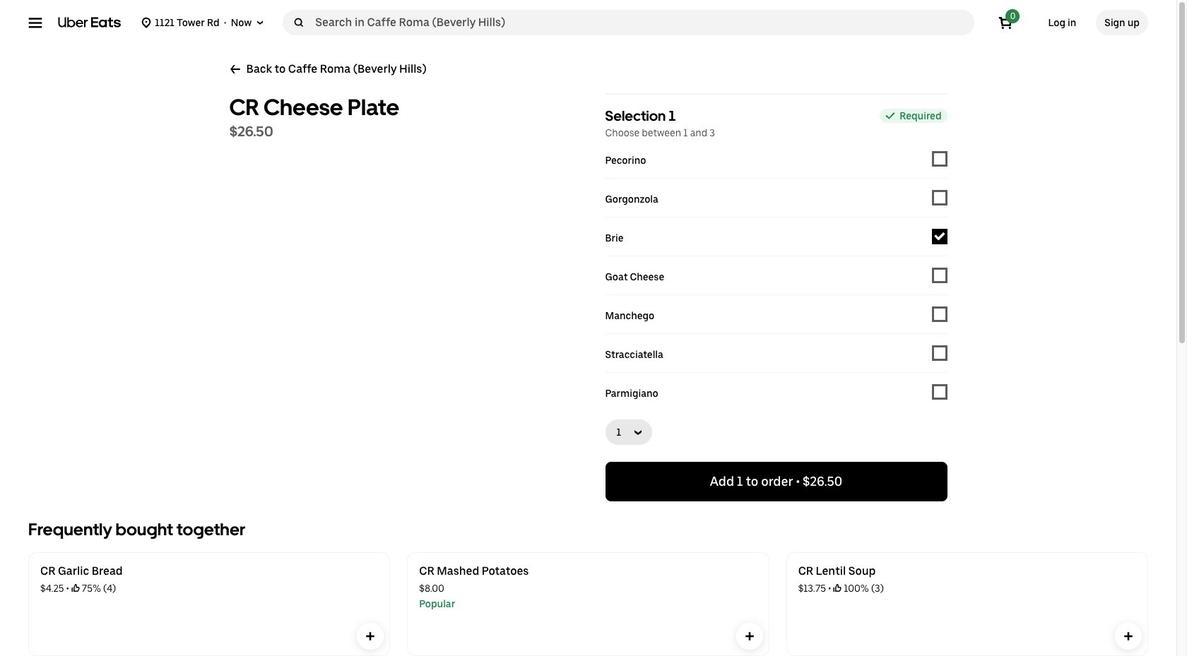 Task type: describe. For each thing, give the bounding box(es) containing it.
2 deliver to image from the left
[[255, 17, 266, 28]]

Search in Caffe Roma (Beverly Hills) text field
[[316, 15, 970, 29]]

main navigation menu image
[[28, 16, 42, 30]]

quick add image
[[743, 630, 757, 644]]

go back image
[[229, 64, 241, 75]]

1 deliver to image from the left
[[141, 17, 152, 28]]

1 quick add image from the left
[[364, 630, 378, 644]]

2 quick add image from the left
[[1122, 630, 1136, 644]]

uber eats home image
[[58, 17, 121, 28]]



Task type: locate. For each thing, give the bounding box(es) containing it.
quick add image
[[364, 630, 378, 644], [1122, 630, 1136, 644]]

0 horizontal spatial quick add image
[[364, 630, 378, 644]]

1 horizontal spatial quick add image
[[1122, 630, 1136, 644]]

deliver to image
[[141, 17, 152, 28], [255, 17, 266, 28]]

1 horizontal spatial deliver to image
[[255, 17, 266, 28]]

0 horizontal spatial deliver to image
[[141, 17, 152, 28]]



Task type: vqa. For each thing, say whether or not it's contained in the screenshot.
'Search in Caffe Roma (Beverly Hills)' text box
yes



